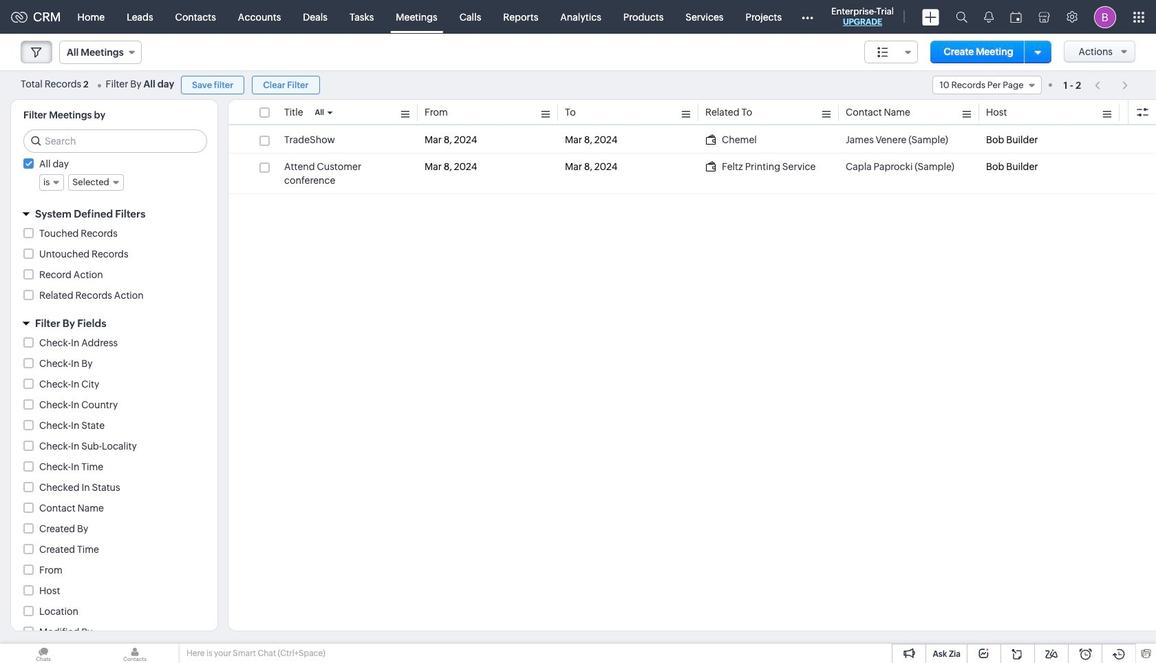 Task type: describe. For each thing, give the bounding box(es) containing it.
profile element
[[1087, 0, 1125, 33]]

none field size
[[865, 41, 918, 63]]

search element
[[948, 0, 976, 34]]

contacts image
[[92, 644, 178, 663]]

chats image
[[0, 644, 87, 663]]

signals element
[[976, 0, 1003, 34]]

search image
[[956, 11, 968, 23]]

Search text field
[[24, 130, 207, 152]]



Task type: vqa. For each thing, say whether or not it's contained in the screenshot.
Add a note... "Field"
no



Task type: locate. For each thing, give the bounding box(es) containing it.
signals image
[[985, 11, 994, 23]]

profile image
[[1095, 6, 1117, 28]]

create menu element
[[914, 0, 948, 33]]

calendar image
[[1011, 11, 1022, 22]]

create menu image
[[923, 9, 940, 25]]

logo image
[[11, 11, 28, 22]]

size image
[[878, 46, 889, 59]]

Other Modules field
[[793, 6, 823, 28]]

navigation
[[1089, 75, 1136, 95]]

None field
[[59, 41, 142, 64], [865, 41, 918, 63], [933, 76, 1042, 94], [39, 174, 64, 191], [68, 174, 124, 191], [59, 41, 142, 64], [933, 76, 1042, 94], [39, 174, 64, 191], [68, 174, 124, 191]]

row group
[[229, 127, 1157, 194]]



